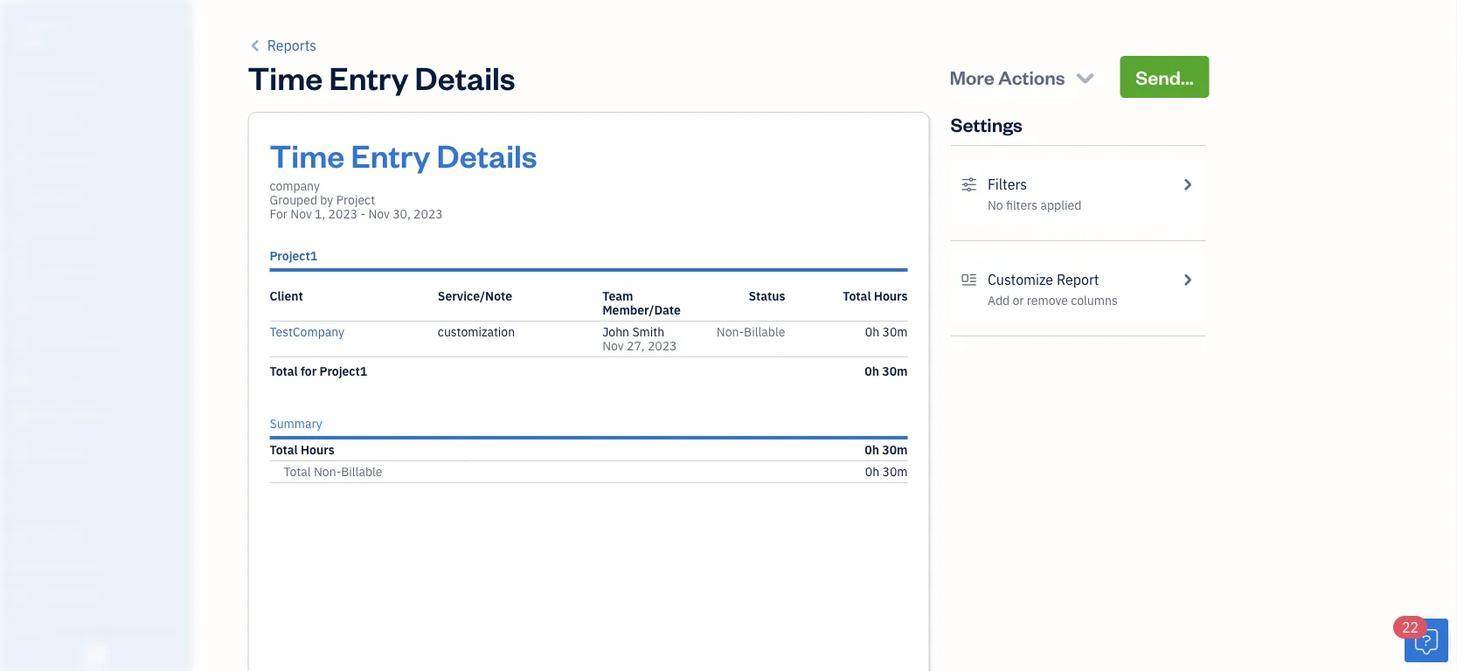 Task type: locate. For each thing, give the bounding box(es) containing it.
2023 left the -
[[328, 206, 358, 222]]

1 horizontal spatial non-
[[717, 324, 744, 340]]

timer image
[[11, 335, 32, 352]]

settings down more
[[951, 112, 1023, 136]]

2 0h 30m from the top
[[865, 363, 908, 380]]

items and services link
[[4, 550, 187, 581]]

0 vertical spatial entry
[[329, 56, 409, 98]]

1 horizontal spatial billable
[[744, 324, 786, 340]]

time
[[248, 56, 323, 98], [270, 134, 345, 175]]

team
[[603, 288, 634, 304], [13, 525, 41, 540]]

and
[[42, 558, 61, 572]]

hours
[[874, 288, 908, 304], [301, 442, 335, 458]]

22 button
[[1394, 617, 1449, 663]]

0 vertical spatial hours
[[874, 288, 908, 304]]

4 0h from the top
[[866, 464, 880, 480]]

4 30m from the top
[[883, 464, 908, 480]]

bank connections link
[[4, 582, 187, 613]]

2 horizontal spatial 2023
[[648, 338, 677, 354]]

team up items
[[13, 525, 41, 540]]

filters
[[988, 175, 1028, 194]]

no
[[988, 197, 1004, 213]]

no filters applied
[[988, 197, 1082, 213]]

1 horizontal spatial hours
[[874, 288, 908, 304]]

total hours
[[843, 288, 908, 304], [270, 442, 335, 458]]

project1 right for
[[320, 363, 367, 380]]

1 vertical spatial time
[[270, 134, 345, 175]]

company up owner
[[14, 16, 68, 33]]

0 vertical spatial team
[[603, 288, 634, 304]]

1 vertical spatial hours
[[301, 442, 335, 458]]

bank
[[13, 590, 38, 604]]

chevronleft image
[[248, 35, 264, 56]]

expense image
[[11, 261, 32, 279]]

1 vertical spatial company
[[270, 178, 320, 194]]

client
[[270, 288, 303, 304]]

billable
[[744, 324, 786, 340], [341, 464, 383, 480]]

0 horizontal spatial billable
[[341, 464, 383, 480]]

team inside team member/date
[[603, 288, 634, 304]]

report image
[[11, 445, 32, 463]]

payment image
[[11, 225, 32, 242]]

company up the for
[[270, 178, 320, 194]]

1 horizontal spatial company
[[270, 178, 320, 194]]

chart image
[[11, 408, 32, 426]]

time for time entry details company grouped by project for nov 1, 2023 - nov 30, 2023
[[270, 134, 345, 175]]

30,
[[393, 206, 411, 222]]

project1
[[270, 248, 318, 264], [320, 363, 367, 380]]

john
[[603, 324, 630, 340]]

0 vertical spatial billable
[[744, 324, 786, 340]]

0 horizontal spatial team
[[13, 525, 41, 540]]

member/date
[[603, 302, 681, 318]]

project
[[336, 192, 375, 208]]

2 0h from the top
[[865, 363, 880, 380]]

1 vertical spatial non-
[[314, 464, 341, 480]]

resource center badge image
[[1405, 619, 1449, 663]]

newsection image
[[962, 269, 978, 290]]

apps
[[13, 493, 39, 507]]

1 vertical spatial entry
[[351, 134, 431, 175]]

30m
[[883, 324, 908, 340], [883, 363, 908, 380], [883, 442, 908, 458], [883, 464, 908, 480]]

company owner
[[14, 16, 68, 49]]

-
[[361, 206, 366, 222]]

0h 30m
[[866, 324, 908, 340], [865, 363, 908, 380], [865, 442, 908, 458], [866, 464, 908, 480]]

team inside the main element
[[13, 525, 41, 540]]

details for time entry details
[[415, 56, 516, 98]]

time up "grouped"
[[270, 134, 345, 175]]

2023 right 27,
[[648, 338, 677, 354]]

1 vertical spatial team
[[13, 525, 41, 540]]

0 vertical spatial project1
[[270, 248, 318, 264]]

2023 right 30, on the top of the page
[[414, 206, 443, 222]]

1 horizontal spatial total hours
[[843, 288, 908, 304]]

0h
[[866, 324, 880, 340], [865, 363, 880, 380], [865, 442, 880, 458], [866, 464, 880, 480]]

settings down bank
[[13, 622, 53, 637]]

details for time entry details company grouped by project for nov 1, 2023 - nov 30, 2023
[[437, 134, 538, 175]]

applied
[[1041, 197, 1082, 213]]

nov left 1,
[[291, 206, 312, 222]]

1 vertical spatial settings
[[13, 622, 53, 637]]

time inside time entry details company grouped by project for nov 1, 2023 - nov 30, 2023
[[270, 134, 345, 175]]

entry for time entry details
[[329, 56, 409, 98]]

0 horizontal spatial total hours
[[270, 442, 335, 458]]

remove
[[1027, 293, 1069, 309]]

3 0h 30m from the top
[[865, 442, 908, 458]]

team member/date
[[603, 288, 681, 318]]

non- down summary
[[314, 464, 341, 480]]

0 vertical spatial details
[[415, 56, 516, 98]]

1 vertical spatial details
[[437, 134, 538, 175]]

total
[[843, 288, 872, 304], [270, 363, 298, 380], [270, 442, 298, 458], [284, 464, 311, 480]]

2 30m from the top
[[883, 363, 908, 380]]

entry for time entry details company grouped by project for nov 1, 2023 - nov 30, 2023
[[351, 134, 431, 175]]

project1 up client
[[270, 248, 318, 264]]

details inside time entry details company grouped by project for nov 1, 2023 - nov 30, 2023
[[437, 134, 538, 175]]

22
[[1403, 619, 1420, 637]]

more actions button
[[934, 56, 1114, 98]]

non-billable
[[717, 324, 786, 340]]

details
[[415, 56, 516, 98], [437, 134, 538, 175]]

time down reports
[[248, 56, 323, 98]]

entry inside time entry details company grouped by project for nov 1, 2023 - nov 30, 2023
[[351, 134, 431, 175]]

project1 link
[[270, 248, 318, 264]]

0 vertical spatial time
[[248, 56, 323, 98]]

for
[[301, 363, 317, 380]]

0 vertical spatial settings
[[951, 112, 1023, 136]]

0 horizontal spatial company
[[14, 16, 68, 33]]

company
[[14, 16, 68, 33], [270, 178, 320, 194]]

1 horizontal spatial team
[[603, 288, 634, 304]]

estimate image
[[11, 151, 32, 169]]

2 horizontal spatial nov
[[603, 338, 624, 354]]

0 horizontal spatial hours
[[301, 442, 335, 458]]

non-
[[717, 324, 744, 340], [314, 464, 341, 480]]

client image
[[11, 115, 32, 132]]

service/note
[[438, 288, 512, 304]]

2023
[[328, 206, 358, 222], [414, 206, 443, 222], [648, 338, 677, 354]]

2023 inside john smith nov 27, 2023
[[648, 338, 677, 354]]

0 horizontal spatial nov
[[291, 206, 312, 222]]

reports
[[267, 36, 317, 55]]

1 vertical spatial project1
[[320, 363, 367, 380]]

status
[[749, 288, 786, 304]]

1 horizontal spatial nov
[[369, 206, 390, 222]]

team up the "john" at the left of the page
[[603, 288, 634, 304]]

owner
[[14, 35, 49, 49]]

settings
[[951, 112, 1023, 136], [13, 622, 53, 637]]

testcompany link
[[270, 324, 345, 340]]

main element
[[0, 0, 236, 672]]

nov
[[291, 206, 312, 222], [369, 206, 390, 222], [603, 338, 624, 354]]

nov left 27,
[[603, 338, 624, 354]]

nov right the -
[[369, 206, 390, 222]]

bank connections
[[13, 590, 103, 604]]

1 vertical spatial billable
[[341, 464, 383, 480]]

settings link
[[4, 615, 187, 645]]

customize report
[[988, 271, 1100, 289]]

0 horizontal spatial settings
[[13, 622, 53, 637]]

customize
[[988, 271, 1054, 289]]

team for team members
[[13, 525, 41, 540]]

add
[[988, 293, 1010, 309]]

hours up the 'total non-billable'
[[301, 442, 335, 458]]

non- right smith
[[717, 324, 744, 340]]

entry
[[329, 56, 409, 98], [351, 134, 431, 175]]

0 vertical spatial company
[[14, 16, 68, 33]]

hours left newsection image
[[874, 288, 908, 304]]



Task type: describe. For each thing, give the bounding box(es) containing it.
items
[[13, 558, 40, 572]]

0 vertical spatial total hours
[[843, 288, 908, 304]]

add or remove columns
[[988, 293, 1118, 309]]

company inside time entry details company grouped by project for nov 1, 2023 - nov 30, 2023
[[270, 178, 320, 194]]

apps link
[[4, 485, 187, 516]]

send… button
[[1121, 56, 1210, 98]]

by
[[320, 192, 334, 208]]

1 0h 30m from the top
[[866, 324, 908, 340]]

1 horizontal spatial settings
[[951, 112, 1023, 136]]

grouped
[[270, 192, 317, 208]]

1 vertical spatial total hours
[[270, 442, 335, 458]]

team members
[[13, 525, 89, 540]]

1 0h from the top
[[866, 324, 880, 340]]

services
[[63, 558, 105, 572]]

1 30m from the top
[[883, 324, 908, 340]]

1,
[[315, 206, 326, 222]]

smith
[[633, 324, 665, 340]]

invoice image
[[11, 188, 32, 206]]

27,
[[627, 338, 645, 354]]

team members link
[[4, 518, 187, 548]]

project image
[[11, 298, 32, 316]]

1 horizontal spatial project1
[[320, 363, 367, 380]]

connections
[[40, 590, 103, 604]]

1 horizontal spatial 2023
[[414, 206, 443, 222]]

more
[[950, 64, 995, 89]]

0 horizontal spatial project1
[[270, 248, 318, 264]]

chevrondown image
[[1074, 65, 1098, 89]]

reports button
[[248, 35, 317, 56]]

freshbooks image
[[82, 644, 110, 665]]

for
[[270, 206, 288, 222]]

0 vertical spatial non-
[[717, 324, 744, 340]]

settings image
[[962, 174, 978, 195]]

or
[[1013, 293, 1024, 309]]

send…
[[1136, 64, 1194, 89]]

0 horizontal spatial 2023
[[328, 206, 358, 222]]

4 0h 30m from the top
[[866, 464, 908, 480]]

report
[[1057, 271, 1100, 289]]

total non-billable
[[284, 464, 383, 480]]

team for team member/date
[[603, 288, 634, 304]]

dashboard image
[[11, 78, 32, 95]]

0 horizontal spatial non-
[[314, 464, 341, 480]]

members
[[43, 525, 89, 540]]

filters
[[1007, 197, 1038, 213]]

more actions
[[950, 64, 1066, 89]]

chevronright image
[[1180, 269, 1196, 290]]

testcompany
[[270, 324, 345, 340]]

company inside the main element
[[14, 16, 68, 33]]

time entry details company grouped by project for nov 1, 2023 - nov 30, 2023
[[270, 134, 538, 222]]

time for time entry details
[[248, 56, 323, 98]]

money image
[[11, 372, 32, 389]]

john smith nov 27, 2023
[[603, 324, 677, 354]]

items and services
[[13, 558, 105, 572]]

actions
[[999, 64, 1066, 89]]

nov inside john smith nov 27, 2023
[[603, 338, 624, 354]]

columns
[[1071, 293, 1118, 309]]

3 0h from the top
[[865, 442, 880, 458]]

settings inside 'settings' link
[[13, 622, 53, 637]]

3 30m from the top
[[883, 442, 908, 458]]

customization
[[438, 324, 515, 340]]

time entry details
[[248, 56, 516, 98]]

total for project1
[[270, 363, 367, 380]]

chevronright image
[[1180, 174, 1196, 195]]

summary
[[270, 416, 323, 432]]



Task type: vqa. For each thing, say whether or not it's contained in the screenshot.
The Select A File
no



